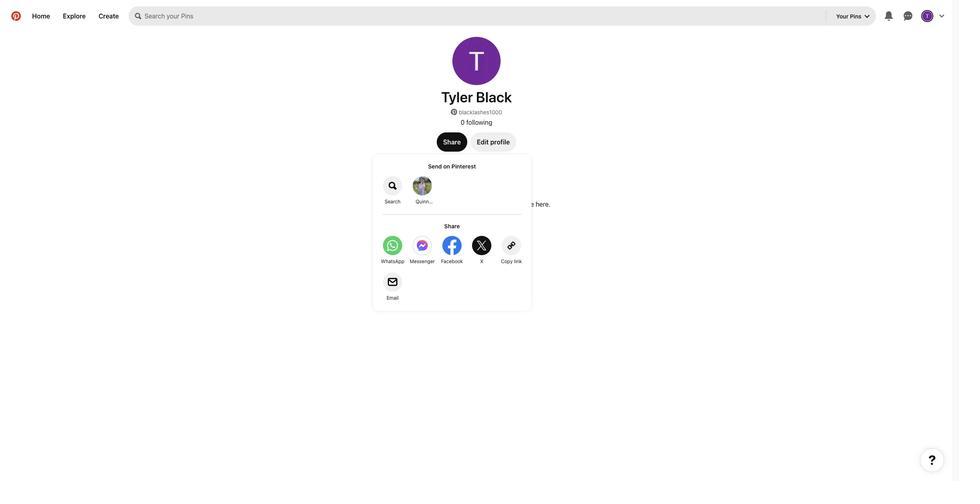 Task type: describe. For each thing, give the bounding box(es) containing it.
pinterest
[[451, 163, 476, 170]]

share inside 'button'
[[443, 139, 461, 146]]

share on messenger image
[[413, 236, 432, 255]]

quinn patton image
[[413, 176, 432, 196]]

search
[[385, 199, 400, 205]]

following
[[466, 119, 492, 126]]

dropdown image
[[865, 14, 870, 19]]

share on twitter image
[[472, 236, 491, 255]]

profile
[[490, 139, 510, 146]]

messenger
[[410, 259, 435, 265]]

your pins
[[836, 13, 862, 19]]

facebook
[[441, 259, 463, 265]]

0 following
[[461, 119, 492, 126]]

edit
[[477, 139, 489, 146]]

create
[[493, 201, 512, 208]]

to
[[427, 201, 433, 208]]

you
[[481, 201, 492, 208]]

show...yet!
[[435, 201, 465, 208]]

will
[[513, 201, 523, 208]]

live
[[524, 201, 534, 208]]

tyler black image
[[923, 11, 932, 21]]

send on pinterest
[[428, 163, 476, 170]]

search icon image
[[135, 13, 141, 19]]

link
[[514, 259, 522, 265]]

Search text field
[[145, 6, 824, 26]]

share on email image
[[383, 273, 402, 292]]

copy link
[[501, 259, 522, 265]]

blacklashes1000 image
[[452, 37, 501, 85]]

whatsapp
[[381, 259, 404, 265]]

edit profile button
[[470, 132, 516, 152]]

share on facebook image
[[442, 236, 462, 255]]

1 vertical spatial share
[[444, 223, 460, 230]]

nothing
[[403, 201, 426, 208]]

here.
[[536, 201, 550, 208]]



Task type: vqa. For each thing, say whether or not it's contained in the screenshot.
THIS MAY CONTAIN: THE NEW YORKER MAGAZINE COVER WITH A HOUSE IN THE BACKGROUND IMAGE
no



Task type: locate. For each thing, give the bounding box(es) containing it.
your pins button
[[830, 6, 876, 26]]

explore link
[[57, 6, 92, 26]]

share down "0"
[[443, 139, 461, 146]]

pins left dropdown 'image' at the top of page
[[850, 13, 862, 19]]

blacklashes1000
[[459, 109, 502, 116]]

1 vertical spatial pins
[[467, 201, 479, 208]]

send
[[428, 163, 442, 170]]

create
[[99, 12, 119, 20]]

pins
[[850, 13, 862, 19], [467, 201, 479, 208]]

black
[[476, 88, 512, 106]]

share
[[443, 139, 461, 146], [444, 223, 460, 230]]

pins left you
[[467, 201, 479, 208]]

create link
[[92, 6, 125, 26]]

copy
[[501, 259, 513, 265]]

home link
[[26, 6, 57, 26]]

home
[[32, 12, 50, 20]]

share button
[[437, 132, 467, 152]]

on
[[443, 163, 450, 170]]

edit profile
[[477, 139, 510, 146]]

0
[[461, 119, 465, 126]]

1 horizontal spatial pins
[[850, 13, 862, 19]]

pins inside button
[[850, 13, 862, 19]]

explore
[[63, 12, 86, 20]]

tyler black
[[441, 88, 512, 106]]

tyler
[[441, 88, 473, 106]]

0 horizontal spatial pins
[[467, 201, 479, 208]]

0 vertical spatial share
[[443, 139, 461, 146]]

nothing to show...yet! pins you create will live here.
[[403, 201, 550, 208]]

pinterest image
[[451, 109, 457, 115]]

your
[[836, 13, 849, 19]]

email
[[387, 295, 399, 301]]

0 vertical spatial pins
[[850, 13, 862, 19]]

x
[[480, 259, 483, 265]]

share up share on facebook image
[[444, 223, 460, 230]]



